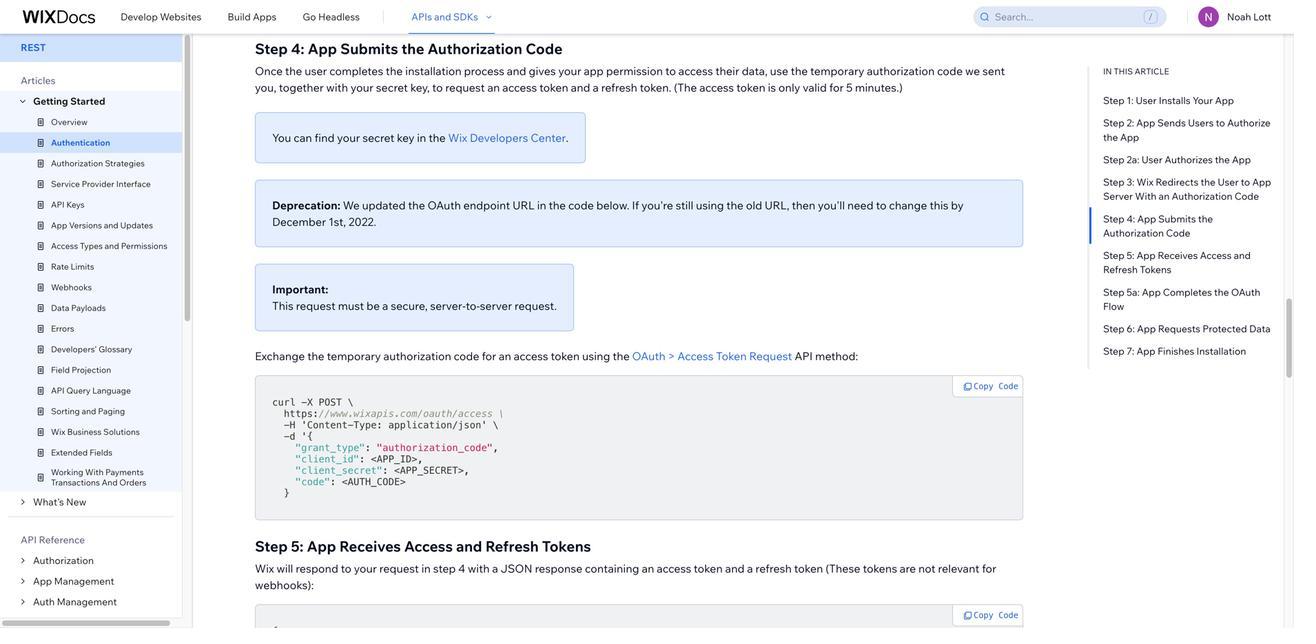 Task type: locate. For each thing, give the bounding box(es) containing it.
below.
[[597, 199, 630, 212]]

2 article image from the top
[[34, 199, 47, 211]]

api right request
[[795, 349, 813, 363]]

step 2a: user authorizes the app
[[1103, 154, 1251, 166]]

authorization down secure,
[[383, 349, 451, 363]]

develop websites link
[[121, 2, 202, 31]]

api query language link
[[0, 380, 192, 401]]

4
[[458, 562, 465, 576]]

0 vertical spatial user
[[1136, 94, 1157, 106]]

article image inside service provider interface link
[[34, 178, 47, 190]]

1 vertical spatial for
[[482, 349, 496, 363]]

this
[[1114, 66, 1133, 77]]

wix left developers
[[448, 131, 467, 145]]

5 article image from the top
[[34, 323, 47, 335]]

1 article image from the top
[[34, 116, 47, 128]]

0 horizontal spatial refresh
[[486, 538, 539, 556]]

article image inside wix business solutions link
[[34, 426, 47, 438]]

working
[[51, 467, 83, 478]]

a inside "important: this request must be a secure, server-to-server request."
[[382, 299, 388, 313]]

step inside step 3: wix redirects the user to app server with an authorization code
[[1103, 176, 1125, 188]]

service provider interface link
[[0, 174, 192, 194]]

with right server
[[1135, 190, 1157, 202]]

getting started
[[33, 95, 105, 107]]

0 horizontal spatial step 5: app receives access and refresh tokens
[[255, 538, 591, 556]]

>
[[668, 349, 675, 363]]

the right completes
[[1214, 286, 1229, 298]]

2 horizontal spatial for
[[982, 562, 997, 576]]

article image for app versions and updates
[[34, 219, 47, 232]]

your right find
[[337, 131, 360, 145]]

wix business solutions
[[51, 427, 140, 437]]

article image left extended on the left of the page
[[34, 447, 47, 459]]

token
[[540, 81, 568, 94], [737, 81, 766, 94], [551, 349, 580, 363], [694, 562, 723, 576], [794, 562, 823, 576]]

0 vertical spatial request
[[445, 81, 485, 94]]

user right 1:
[[1136, 94, 1157, 106]]

secret left the key
[[363, 131, 395, 145]]

the
[[402, 40, 424, 58], [285, 64, 302, 78], [386, 64, 403, 78], [791, 64, 808, 78], [429, 131, 446, 145], [1103, 131, 1118, 143], [1215, 154, 1230, 166], [1201, 176, 1216, 188], [408, 199, 425, 212], [549, 199, 566, 212], [727, 199, 744, 212], [1198, 213, 1213, 225], [1214, 286, 1229, 298], [307, 349, 324, 363], [613, 349, 630, 363]]

article image for sorting and paging
[[34, 405, 47, 418]]

0 vertical spatial receives
[[1158, 250, 1198, 262]]

authorization inside step 3: wix redirects the user to app server with an authorization code
[[1172, 190, 1233, 202]]

2 horizontal spatial oauth
[[1232, 286, 1261, 298]]

1 vertical spatial request
[[296, 299, 336, 313]]

with down extended fields "link"
[[85, 467, 104, 478]]

the down authorizes
[[1201, 176, 1216, 188]]

10 article image from the top
[[34, 426, 47, 438]]

errors
[[51, 324, 74, 334]]

article image inside sorting and paging link
[[34, 405, 47, 418]]

1 vertical spatial using
[[582, 349, 610, 363]]

0 vertical spatial refresh
[[1103, 264, 1138, 276]]

1 vertical spatial data
[[1250, 323, 1271, 335]]

access up step
[[404, 538, 453, 556]]

article image inside developers' glossary link
[[34, 343, 47, 356]]

started
[[70, 95, 105, 107]]

a
[[593, 81, 599, 94], [382, 299, 388, 313], [492, 562, 498, 576], [747, 562, 753, 576]]

1 vertical spatial receives
[[339, 538, 401, 556]]

step 5: app receives access and refresh tokens up completes
[[1103, 250, 1251, 276]]

the up 'only'
[[791, 64, 808, 78]]

1 horizontal spatial receives
[[1158, 250, 1198, 262]]

1 horizontal spatial for
[[830, 81, 844, 94]]

oauth > access token request link
[[632, 348, 792, 365]]

to right respond at the bottom left
[[341, 562, 351, 576]]

0 horizontal spatial with
[[326, 81, 348, 94]]

1 horizontal spatial 5:
[[1127, 250, 1135, 262]]

0 vertical spatial tokens
[[1140, 264, 1172, 276]]

0 vertical spatial data
[[51, 303, 69, 313]]

use
[[770, 64, 789, 78]]

copy code
[[974, 382, 1019, 391], [974, 611, 1019, 621]]

refresh up json
[[486, 538, 539, 556]]

"code"
[[295, 477, 330, 488]]

article image inside the webhooks link
[[34, 281, 47, 294]]

completes
[[330, 64, 383, 78]]

authorization strategies
[[51, 158, 145, 169]]

permission
[[606, 64, 663, 78]]

authorization
[[867, 64, 935, 78], [383, 349, 451, 363]]

1 horizontal spatial with
[[1135, 190, 1157, 202]]

5: inside step 5: app receives access and refresh tokens
[[1127, 250, 1135, 262]]

oauth left >
[[632, 349, 666, 363]]

article image for field projection
[[34, 364, 47, 376]]

article image left developers'
[[34, 343, 47, 356]]

for left 5
[[830, 81, 844, 94]]

0 horizontal spatial 5:
[[291, 538, 304, 556]]

in for url
[[537, 199, 546, 212]]

1 vertical spatial refresh
[[756, 562, 792, 576]]

access down request.
[[514, 349, 548, 363]]

access down gives
[[502, 81, 537, 94]]

with down the completes
[[326, 81, 348, 94]]

authorization down redirects
[[1172, 190, 1233, 202]]

the down step 3: wix redirects the user to app server with an authorization code
[[1198, 213, 1213, 225]]

article image
[[34, 136, 47, 149], [34, 157, 47, 170], [34, 178, 47, 190], [34, 219, 47, 232], [34, 240, 47, 252], [34, 281, 47, 294], [34, 364, 47, 376], [34, 385, 47, 397], [34, 405, 47, 418], [34, 426, 47, 438], [34, 471, 47, 484]]

permissions
[[121, 241, 167, 251]]

with
[[326, 81, 348, 94], [468, 562, 490, 576]]

temporary up 5
[[810, 64, 865, 78]]

1 vertical spatial code
[[568, 199, 594, 212]]

api left keys
[[51, 200, 65, 210]]

: for "client_secret"
[[383, 465, 388, 477]]

installation
[[405, 64, 462, 78]]

0 vertical spatial secret
[[376, 81, 408, 94]]

to down installation
[[432, 81, 443, 94]]

0 vertical spatial copy code
[[974, 382, 1019, 391]]

1 horizontal spatial step 5: app receives access and refresh tokens
[[1103, 250, 1251, 276]]

respond
[[296, 562, 338, 576]]

article
[[1135, 66, 1169, 77]]

wix inside wix business solutions link
[[51, 427, 65, 437]]

1 vertical spatial copy
[[974, 611, 994, 621]]

code left we
[[937, 64, 963, 78]]

oauth inside step 5a: app completes the oauth flow
[[1232, 286, 1261, 298]]

data right protected
[[1250, 323, 1271, 335]]

1 horizontal spatial temporary
[[810, 64, 865, 78]]

step inside step 5a: app completes the oauth flow
[[1103, 286, 1125, 298]]

step for "step 4: app submits the authorization code" link
[[1103, 213, 1125, 225]]

api left query
[[51, 386, 65, 396]]

1 horizontal spatial refresh
[[756, 562, 792, 576]]

authorization strategies link
[[0, 153, 192, 174]]

0 horizontal spatial data
[[51, 303, 69, 313]]

old
[[746, 199, 762, 212]]

server-
[[430, 299, 466, 313]]

article image
[[34, 116, 47, 128], [34, 199, 47, 211], [34, 261, 47, 273], [34, 302, 47, 314], [34, 323, 47, 335], [34, 343, 47, 356], [34, 447, 47, 459]]

0 horizontal spatial using
[[582, 349, 610, 363]]

code inside once the user completes the installation process and gives your app permission to access their data, use the temporary authorization code we sent you, together with your secret key, to request an access token and a refresh token. (the access token is only valid for 5 minutes.)
[[937, 64, 963, 78]]

7 article image from the top
[[34, 364, 47, 376]]

5: up will
[[291, 538, 304, 556]]

7 article image from the top
[[34, 447, 47, 459]]

data up errors
[[51, 303, 69, 313]]

access right >
[[678, 349, 714, 363]]

temporary inside once the user completes the installation process and gives your app permission to access their data, use the temporary authorization code we sent you, together with your secret key, to request an access token and a refresh token. (the access token is only valid for 5 minutes.)
[[810, 64, 865, 78]]

must
[[338, 299, 364, 313]]

4: down go
[[291, 40, 305, 58]]

article image left data payloads
[[34, 302, 47, 314]]

request left step
[[379, 562, 419, 576]]

api left reference
[[21, 534, 37, 546]]

1 vertical spatial with
[[468, 562, 490, 576]]

data inside menu bar
[[51, 303, 69, 313]]

"authorization_code" ,
[[377, 442, 499, 454]]

0 horizontal spatial 4:
[[291, 40, 305, 58]]

in this article
[[1103, 66, 1169, 77]]

extended
[[51, 448, 88, 458]]

1 vertical spatial oauth
[[1232, 286, 1261, 298]]

step inside step 2: app sends users to authorize the app
[[1103, 117, 1125, 129]]

0 vertical spatial copy
[[974, 382, 994, 391]]

0 vertical spatial 5:
[[1127, 250, 1135, 262]]

for inside the "wix will respond to your request in step 4 with a json response containing an access token and a refresh token (these tokens are not relevant for webhooks):"
[[982, 562, 997, 576]]

0 vertical spatial using
[[696, 199, 724, 212]]

redirects
[[1156, 176, 1199, 188]]

2 vertical spatial request
[[379, 562, 419, 576]]

1 vertical spatial tokens
[[542, 538, 591, 556]]

2 horizontal spatial request
[[445, 81, 485, 94]]

article image for rate limits
[[34, 261, 47, 273]]

api for api reference
[[21, 534, 37, 546]]

protected
[[1203, 323, 1247, 335]]

refresh
[[601, 81, 637, 94], [756, 562, 792, 576]]

step 5: app receives access and refresh tokens up step
[[255, 538, 591, 556]]

this
[[272, 299, 294, 313]]

0 horizontal spatial tokens
[[542, 538, 591, 556]]

once the user completes the installation process and gives your app permission to access their data, use the temporary authorization code we sent you, together with your secret key, to request an access token and a refresh token. (the access token is only valid for 5 minutes.)
[[255, 64, 1005, 94]]

step inside step 5: app receives access and refresh tokens
[[1103, 250, 1125, 262]]

tokens up response
[[542, 538, 591, 556]]

step for step 2a: user authorizes the app 'link'
[[1103, 154, 1125, 166]]

in left step
[[422, 562, 431, 576]]

refresh inside step 5: app receives access and refresh tokens
[[1103, 264, 1138, 276]]

oauth left the endpoint
[[428, 199, 461, 212]]

step inside step 4: app submits the authorization code
[[1103, 213, 1125, 225]]

3 article image from the top
[[34, 178, 47, 190]]

0 vertical spatial oauth
[[428, 199, 461, 212]]

0 horizontal spatial request
[[296, 299, 336, 313]]

menu bar
[[0, 62, 192, 629]]

2 vertical spatial user
[[1218, 176, 1239, 188]]

request.
[[515, 299, 557, 313]]

updates
[[120, 220, 153, 231]]

receives down "step 4: app submits the authorization code" link
[[1158, 250, 1198, 262]]

1 vertical spatial submits
[[1159, 213, 1196, 225]]

2 vertical spatial in
[[422, 562, 431, 576]]

user inside 'link'
[[1142, 154, 1163, 166]]

copy
[[974, 382, 994, 391], [974, 611, 994, 621]]

wix right 3: on the top right of the page
[[1137, 176, 1154, 188]]

request inside the "wix will respond to your request in step 4 with a json response containing an access token and a refresh token (these tokens are not relevant for webhooks):"
[[379, 562, 419, 576]]

article image down the 'getting'
[[34, 116, 47, 128]]

1 horizontal spatial tokens
[[1140, 264, 1172, 276]]

management for auth management
[[57, 596, 117, 608]]

0 vertical spatial with
[[1135, 190, 1157, 202]]

the up installation
[[402, 40, 424, 58]]

1 vertical spatial step 4: app submits the authorization code
[[1103, 213, 1213, 239]]

0 vertical spatial authorization
[[867, 64, 935, 78]]

endpoint
[[464, 199, 510, 212]]

working with payments transactions and orders link
[[0, 463, 192, 492]]

1 horizontal spatial 4:
[[1127, 213, 1135, 225]]

/
[[1149, 11, 1153, 23]]

article image for api query language
[[34, 385, 47, 397]]

1 vertical spatial copy code
[[974, 611, 1019, 621]]

1 horizontal spatial code
[[568, 199, 594, 212]]

for right relevant
[[982, 562, 997, 576]]

user for 1:
[[1136, 94, 1157, 106]]

1 horizontal spatial request
[[379, 562, 419, 576]]

develop websites
[[121, 11, 202, 23]]

app versions and updates link
[[0, 215, 192, 236]]

0 vertical spatial code
[[937, 64, 963, 78]]

in right url
[[537, 199, 546, 212]]

in right the key
[[417, 131, 426, 145]]

0 vertical spatial temporary
[[810, 64, 865, 78]]

2 horizontal spatial code
[[937, 64, 963, 78]]

menu bar containing articles
[[0, 62, 192, 629]]

with right 4
[[468, 562, 490, 576]]

step 6: app requests protected data link
[[1103, 322, 1271, 335]]

receives inside step 5: app receives access and refresh tokens
[[1158, 250, 1198, 262]]

5 article image from the top
[[34, 240, 47, 252]]

step 7: app finishes installation link
[[1103, 344, 1246, 358]]

authorization down reference
[[33, 555, 94, 567]]

9 article image from the top
[[34, 405, 47, 418]]

4 article image from the top
[[34, 302, 47, 314]]

step 7: app finishes installation
[[1103, 345, 1246, 358]]

0 horizontal spatial submits
[[340, 40, 398, 58]]

request down important:
[[296, 299, 336, 313]]

sidebar element
[[0, 33, 193, 629]]

api for api query language
[[51, 386, 65, 396]]

an down redirects
[[1159, 190, 1170, 202]]

in inside the "wix will respond to your request in step 4 with a json response containing an access token and a refresh token (these tokens are not relevant for webhooks):"
[[422, 562, 431, 576]]

article image left rate
[[34, 261, 47, 273]]

1 horizontal spatial ,
[[464, 465, 470, 477]]

oauth up protected
[[1232, 286, 1261, 298]]

article image inside overview link
[[34, 116, 47, 128]]

management up auth management
[[54, 576, 114, 588]]

service
[[51, 179, 80, 189]]

authorization up minutes.)
[[867, 64, 935, 78]]

1 horizontal spatial using
[[696, 199, 724, 212]]

5: up 5a:
[[1127, 250, 1135, 262]]

2 article image from the top
[[34, 157, 47, 170]]

wix down sorting
[[51, 427, 65, 437]]

completes
[[1163, 286, 1212, 298]]

to inside step 2: app sends users to authorize the app
[[1216, 117, 1225, 129]]

to inside we updated the oauth endpoint url in the code below. if you're still using the old url, then you'll need to change this by december 1st, 2022.
[[876, 199, 887, 212]]

using inside we updated the oauth endpoint url in the code below. if you're still using the old url, then you'll need to change this by december 1st, 2022.
[[696, 199, 724, 212]]

request
[[445, 81, 485, 94], [296, 299, 336, 313], [379, 562, 419, 576]]

service provider interface
[[51, 179, 151, 189]]

an right "containing"
[[642, 562, 654, 576]]

article image inside the app versions and updates link
[[34, 219, 47, 232]]

tokens up completes
[[1140, 264, 1172, 276]]

0 horizontal spatial with
[[85, 467, 104, 478]]

0 horizontal spatial receives
[[339, 538, 401, 556]]

1 horizontal spatial submits
[[1159, 213, 1196, 225]]

the up together
[[285, 64, 302, 78]]

0 vertical spatial refresh
[[601, 81, 637, 94]]

1 vertical spatial authorization
[[383, 349, 451, 363]]

menu bar inside 'sidebar' element
[[0, 62, 192, 629]]

updated
[[362, 199, 406, 212]]

are
[[900, 562, 916, 576]]

url
[[513, 199, 535, 212]]

1 horizontal spatial authorization
[[867, 64, 935, 78]]

important: this request must be a secure, server-to-server request.
[[272, 283, 557, 313]]

and inside button
[[434, 11, 451, 23]]

11 article image from the top
[[34, 471, 47, 484]]

receives down <auth_code>
[[339, 538, 401, 556]]

the inside step 2a: user authorizes the app 'link'
[[1215, 154, 1230, 166]]

0 horizontal spatial step 4: app submits the authorization code
[[255, 40, 563, 58]]

0 horizontal spatial ,
[[417, 454, 423, 465]]

submits up the completes
[[340, 40, 398, 58]]

code
[[937, 64, 963, 78], [568, 199, 594, 212], [454, 349, 479, 363]]

step 4: app submits the authorization code up step 5: app receives access and refresh tokens link
[[1103, 213, 1213, 239]]

to down authorize
[[1241, 176, 1250, 188]]

article image inside authorization strategies link
[[34, 157, 47, 170]]

wix left will
[[255, 562, 274, 576]]

0 horizontal spatial authorization
[[383, 349, 451, 363]]

glossary
[[99, 344, 132, 355]]

article image inside api query language link
[[34, 385, 47, 397]]

1 vertical spatial in
[[537, 199, 546, 212]]

6 article image from the top
[[34, 343, 47, 356]]

4: down server
[[1127, 213, 1135, 225]]

gives
[[529, 64, 556, 78]]

refresh inside once the user completes the installation process and gives your app permission to access their data, use the temporary authorization code we sent you, together with your secret key, to request an access token and a refresh token. (the access token is only valid for 5 minutes.)
[[601, 81, 637, 94]]

2 vertical spatial oauth
[[632, 349, 666, 363]]

app inside step 5: app receives access and refresh tokens
[[1137, 250, 1156, 262]]

0 vertical spatial with
[[326, 81, 348, 94]]

2 copy code from the top
[[974, 611, 1019, 621]]

: for "client_id"
[[359, 454, 365, 465]]

wix
[[448, 131, 467, 145], [1137, 176, 1154, 188], [51, 427, 65, 437], [255, 562, 274, 576]]

your left the 'app'
[[558, 64, 581, 78]]

we
[[343, 199, 360, 212]]

1 vertical spatial temporary
[[327, 349, 381, 363]]

article image inside access types and permissions link
[[34, 240, 47, 252]]

management down app management on the bottom of page
[[57, 596, 117, 608]]

8 article image from the top
[[34, 385, 47, 397]]

submits down step 3: wix redirects the user to app server with an authorization code
[[1159, 213, 1196, 225]]

1 vertical spatial management
[[57, 596, 117, 608]]

and
[[102, 478, 118, 488]]

data payloads link
[[0, 298, 192, 318]]

refresh up 5a:
[[1103, 264, 1138, 276]]

the up server
[[1103, 131, 1118, 143]]

article image inside api keys link
[[34, 199, 47, 211]]

tokens inside step 5: app receives access and refresh tokens
[[1140, 264, 1172, 276]]

1 horizontal spatial refresh
[[1103, 264, 1138, 276]]

step 5a: app completes the oauth flow
[[1103, 286, 1261, 313]]

december
[[272, 215, 326, 229]]

user right 2a:
[[1142, 154, 1163, 166]]

step 3: wix redirects the user to app server with an authorization code link
[[1103, 175, 1271, 203]]

1 vertical spatial with
[[85, 467, 104, 478]]

0 vertical spatial 4:
[[291, 40, 305, 58]]

article image left api keys
[[34, 199, 47, 211]]

app inside step 4: app submits the authorization code
[[1138, 213, 1156, 225]]

with inside once the user completes the installation process and gives your app permission to access their data, use the temporary authorization code we sent you, together with your secret key, to request an access token and a refresh token. (the access token is only valid for 5 minutes.)
[[326, 81, 348, 94]]

the right updated
[[408, 199, 425, 212]]

article image inside errors link
[[34, 323, 47, 335]]

article image inside rate limits link
[[34, 261, 47, 273]]

2 vertical spatial code
[[454, 349, 479, 363]]

authorization up process
[[428, 40, 523, 58]]

and inside the "wix will respond to your request in step 4 with a json response containing an access token and a refresh token (these tokens are not relevant for webhooks):"
[[725, 562, 745, 576]]

provider
[[82, 179, 114, 189]]

3 article image from the top
[[34, 261, 47, 273]]

rest menu bar
[[0, 33, 182, 62]]

1 article image from the top
[[34, 136, 47, 149]]

temporary
[[810, 64, 865, 78], [327, 349, 381, 363]]

secret left key,
[[376, 81, 408, 94]]

access right "containing"
[[657, 562, 691, 576]]

0 vertical spatial step 5: app receives access and refresh tokens
[[1103, 250, 1251, 276]]

1 vertical spatial 4:
[[1127, 213, 1135, 225]]

1 copy from the top
[[974, 382, 994, 391]]

step for step 6: app requests protected data link
[[1103, 323, 1125, 335]]

an down server
[[499, 349, 511, 363]]

in inside we updated the oauth endpoint url in the code below. if you're still using the old url, then you'll need to change this by december 1st, 2022.
[[537, 199, 546, 212]]

apis and sdks
[[412, 11, 478, 23]]

user right redirects
[[1218, 176, 1239, 188]]

article image left errors
[[34, 323, 47, 335]]

request down process
[[445, 81, 485, 94]]

you,
[[255, 81, 277, 94]]

types
[[80, 241, 103, 251]]

rate limits
[[51, 262, 94, 272]]

code left below.
[[568, 199, 594, 212]]

0 vertical spatial for
[[830, 81, 844, 94]]

access up rate
[[51, 241, 78, 251]]

sorting and paging
[[51, 406, 125, 417]]

article image for authentication
[[34, 136, 47, 149]]

to right need
[[876, 199, 887, 212]]

article image inside working with payments transactions and orders link
[[34, 471, 47, 484]]

0 horizontal spatial refresh
[[601, 81, 637, 94]]

user for 2a:
[[1142, 154, 1163, 166]]

0 vertical spatial management
[[54, 576, 114, 588]]

2 horizontal spatial ,
[[493, 442, 499, 454]]

5
[[846, 81, 853, 94]]

1st,
[[329, 215, 346, 229]]

your right respond at the bottom left
[[354, 562, 377, 576]]

0 horizontal spatial oauth
[[428, 199, 461, 212]]

}
[[284, 488, 290, 499]]

2 vertical spatial for
[[982, 562, 997, 576]]

4 article image from the top
[[34, 219, 47, 232]]

0 horizontal spatial for
[[482, 349, 496, 363]]

code inside step 4: app submits the authorization code
[[1166, 227, 1191, 239]]

0 vertical spatial in
[[417, 131, 426, 145]]

article image inside data payloads link
[[34, 302, 47, 314]]

access up completes
[[1200, 250, 1232, 262]]

, for <app_secret>
[[464, 465, 470, 477]]

access types and permissions
[[51, 241, 167, 251]]

1 horizontal spatial with
[[468, 562, 490, 576]]

the right authorizes
[[1215, 154, 1230, 166]]

article image for webhooks
[[34, 281, 47, 294]]

code down to-
[[454, 349, 479, 363]]

we updated the oauth endpoint url in the code below. if you're still using the old url, then you'll need to change this by december 1st, 2022.
[[272, 199, 964, 229]]

0 horizontal spatial temporary
[[327, 349, 381, 363]]

0 vertical spatial step 4: app submits the authorization code
[[255, 40, 563, 58]]

article image inside extended fields "link"
[[34, 447, 47, 459]]

article image inside field projection "link"
[[34, 364, 47, 376]]

for down server
[[482, 349, 496, 363]]

step for step 3: wix redirects the user to app server with an authorization code link
[[1103, 176, 1125, 188]]

6 article image from the top
[[34, 281, 47, 294]]



Task type: vqa. For each thing, say whether or not it's contained in the screenshot.
Note: Until the endpoint is called, the app is marked as "Setup Incomplete" in the Wix database.
no



Task type: describe. For each thing, give the bounding box(es) containing it.
<app_secret>
[[394, 465, 464, 477]]

the inside step 5a: app completes the oauth flow
[[1214, 286, 1229, 298]]

if
[[632, 199, 639, 212]]

code inside step 3: wix redirects the user to app server with an authorization code
[[1235, 190, 1259, 202]]

the inside step 3: wix redirects the user to app server with an authorization code
[[1201, 176, 1216, 188]]

step for step 2: app sends users to authorize the app link
[[1103, 117, 1125, 129]]

extended fields
[[51, 448, 112, 458]]

a inside once the user completes the installation process and gives your app permission to access their data, use the temporary authorization code we sent you, together with your secret key, to request an access token and a refresh token. (the access token is only valid for 5 minutes.)
[[593, 81, 599, 94]]

sdks
[[453, 11, 478, 23]]

new
[[66, 496, 86, 508]]

step for step 5a: app completes the oauth flow link
[[1103, 286, 1125, 298]]

0 vertical spatial submits
[[340, 40, 398, 58]]

step for step 1: user installs your app link
[[1103, 94, 1125, 106]]

installation
[[1197, 345, 1246, 358]]

wix inside the "wix will respond to your request in step 4 with a json response containing an access token and a refresh token (these tokens are not relevant for webhooks):"
[[255, 562, 274, 576]]

will
[[277, 562, 293, 576]]

developers'
[[51, 344, 97, 355]]

to up (the
[[666, 64, 676, 78]]

1 horizontal spatial step 4: app submits the authorization code
[[1103, 213, 1213, 239]]

by
[[951, 199, 964, 212]]

webhooks
[[51, 282, 92, 293]]

authorization inside once the user completes the installation process and gives your app permission to access their data, use the temporary authorization code we sent you, together with your secret key, to request an access token and a refresh token. (the access token is only valid for 5 minutes.)
[[867, 64, 935, 78]]

an inside the "wix will respond to your request in step 4 with a json response containing an access token and a refresh token (these tokens are not relevant for webhooks):"
[[642, 562, 654, 576]]

7:
[[1127, 345, 1135, 358]]

build
[[228, 11, 251, 23]]

noah lott
[[1227, 11, 1272, 23]]

step 2: app sends users to authorize the app
[[1103, 117, 1271, 143]]

we
[[965, 64, 980, 78]]

access up (the
[[679, 64, 713, 78]]

language
[[92, 386, 131, 396]]

step 5: app receives access and refresh tokens link
[[1103, 248, 1251, 276]]

1:
[[1127, 94, 1134, 106]]

payments
[[105, 467, 144, 478]]

installs
[[1159, 94, 1191, 106]]

once
[[255, 64, 283, 78]]

1 vertical spatial 5:
[[291, 538, 304, 556]]

auth management
[[33, 596, 117, 608]]

authorizes
[[1165, 154, 1213, 166]]

app versions and updates
[[51, 220, 153, 231]]

with inside step 3: wix redirects the user to app server with an authorization code
[[1135, 190, 1157, 202]]

article image for errors
[[34, 323, 47, 335]]

flow
[[1103, 300, 1125, 313]]

1 vertical spatial step 5: app receives access and refresh tokens
[[255, 538, 591, 556]]

//www.wixapis.com/oauth/access
[[319, 408, 493, 420]]

article image for api keys
[[34, 199, 47, 211]]

with inside the "wix will respond to your request in step 4 with a json response containing an access token and a refresh token (these tokens are not relevant for webhooks):"
[[468, 562, 490, 576]]

the left old
[[727, 199, 744, 212]]

the inside step 4: app submits the authorization code
[[1198, 213, 1213, 225]]

user
[[305, 64, 327, 78]]

the right the completes
[[386, 64, 403, 78]]

Search... field
[[991, 7, 1144, 27]]

"authorization_code"
[[377, 442, 493, 454]]

payloads
[[71, 303, 106, 313]]

article image for data payloads
[[34, 302, 47, 314]]

in
[[1103, 66, 1112, 77]]

article image for wix business solutions
[[34, 426, 47, 438]]

rest link
[[0, 33, 182, 62]]

field
[[51, 365, 70, 375]]

1 vertical spatial secret
[[363, 131, 395, 145]]

headless
[[318, 11, 360, 23]]

secure,
[[391, 299, 428, 313]]

find
[[315, 131, 335, 145]]

wix will respond to your request in step 4 with a json response containing an access token and a refresh token (these tokens are not relevant for webhooks):
[[255, 562, 997, 592]]

.
[[566, 131, 569, 145]]

go
[[303, 11, 316, 23]]

overview
[[51, 117, 88, 127]]

step for step 7: app finishes installation 'link'
[[1103, 345, 1125, 358]]

key
[[397, 131, 415, 145]]

with inside working with payments transactions and orders
[[85, 467, 104, 478]]

authorization down authentication on the left of the page
[[51, 158, 103, 169]]

this
[[930, 199, 949, 212]]

"client_id"
[[295, 454, 359, 465]]

refresh inside the "wix will respond to your request in step 4 with a json response containing an access token and a refresh token (these tokens are not relevant for webhooks):"
[[756, 562, 792, 576]]

for inside once the user completes the installation process and gives your app permission to access their data, use the temporary authorization code we sent you, together with your secret key, to request an access token and a refresh token. (the access token is only valid for 5 minutes.)
[[830, 81, 844, 94]]

6:
[[1127, 323, 1135, 335]]

access inside step 5: app receives access and refresh tokens
[[1200, 250, 1232, 262]]

apps
[[253, 11, 277, 23]]

an inside once the user completes the installation process and gives your app permission to access their data, use the temporary authorization code we sent you, together with your secret key, to request an access token and a refresh token. (the access token is only valid for 5 minutes.)
[[488, 81, 500, 94]]

developers
[[470, 131, 528, 145]]

develop
[[121, 11, 158, 23]]

1 horizontal spatial oauth
[[632, 349, 666, 363]]

exchange the temporary authorization code for an access token using the oauth > access token request api method:
[[255, 349, 858, 363]]

user inside step 3: wix redirects the user to app server with an authorization code
[[1218, 176, 1239, 188]]

to inside step 3: wix redirects the user to app server with an authorization code
[[1241, 176, 1250, 188]]

the right url
[[549, 199, 566, 212]]

method:
[[815, 349, 858, 363]]

article image for service provider interface
[[34, 178, 47, 190]]

sorting
[[51, 406, 80, 417]]

4: inside step 4: app submits the authorization code
[[1127, 213, 1135, 225]]

app inside step 3: wix redirects the user to app server with an authorization code
[[1253, 176, 1271, 188]]

valid
[[803, 81, 827, 94]]

article image for developers' glossary
[[34, 343, 47, 356]]

1 copy code from the top
[[974, 382, 1019, 391]]

oauth inside we updated the oauth endpoint url in the code below. if you're still using the old url, then you'll need to change this by december 1st, 2022.
[[428, 199, 461, 212]]

an inside step 3: wix redirects the user to app server with an authorization code
[[1159, 190, 1170, 202]]

, for <app_id>
[[417, 454, 423, 465]]

api query language
[[51, 386, 131, 396]]

together
[[279, 81, 324, 94]]

'
[[301, 431, 307, 442]]

build apps button
[[228, 2, 277, 31]]

center
[[531, 131, 566, 145]]

need
[[848, 199, 874, 212]]

and inside step 5: app receives access and refresh tokens
[[1234, 250, 1251, 262]]

step
[[433, 562, 456, 576]]

article image for working with payments transactions and orders
[[34, 471, 47, 484]]

solutions
[[103, 427, 140, 437]]

business
[[67, 427, 102, 437]]

authentication
[[51, 138, 110, 148]]

the inside step 2: app sends users to authorize the app
[[1103, 131, 1118, 143]]

reference
[[39, 534, 85, 546]]

api for api keys
[[51, 200, 65, 210]]

: for "grant_type"
[[365, 442, 371, 454]]

the right exchange
[[307, 349, 324, 363]]

in for key
[[417, 131, 426, 145]]

article image for overview
[[34, 116, 47, 128]]

d
[[290, 431, 295, 442]]

orders
[[119, 478, 146, 488]]

"grant_type"
[[295, 442, 365, 454]]

: for "code"
[[330, 477, 336, 488]]

request inside once the user completes the installation process and gives your app permission to access their data, use the temporary authorization code we sent you, together with your secret key, to request an access token and a refresh token. (the access token is only valid for 5 minutes.)
[[445, 81, 485, 94]]

apis
[[412, 11, 432, 23]]

process
[[464, 64, 504, 78]]

0 horizontal spatial code
[[454, 349, 479, 363]]

step 5a: app completes the oauth flow link
[[1103, 285, 1261, 313]]

to inside the "wix will respond to your request in step 4 with a json response containing an access token and a refresh token (these tokens are not relevant for webhooks):"
[[341, 562, 351, 576]]

code inside we updated the oauth endpoint url in the code below. if you're still using the old url, then you'll need to change this by december 1st, 2022.
[[568, 199, 594, 212]]

(the
[[674, 81, 697, 94]]

2 copy from the top
[[974, 611, 994, 621]]

management for app management
[[54, 576, 114, 588]]

access inside menu bar
[[51, 241, 78, 251]]

strategies
[[105, 158, 145, 169]]

interface
[[116, 179, 151, 189]]

step 1: user installs your app
[[1103, 94, 1234, 106]]

the left >
[[613, 349, 630, 363]]

sorting and paging link
[[0, 401, 192, 422]]

data,
[[742, 64, 768, 78]]

2022.
[[349, 215, 376, 229]]

"code" : <auth_code>
[[295, 477, 406, 488]]

article image for authorization strategies
[[34, 157, 47, 170]]

submits inside step 4: app submits the authorization code
[[1159, 213, 1196, 225]]

1 horizontal spatial data
[[1250, 323, 1271, 335]]

keys
[[66, 200, 85, 210]]

post
[[319, 397, 342, 408]]

lott
[[1254, 11, 1272, 23]]

article image for extended fields
[[34, 447, 47, 459]]

json
[[501, 562, 533, 576]]

step for step 5: app receives access and refresh tokens link
[[1103, 250, 1125, 262]]

authorization down server
[[1103, 227, 1164, 239]]

app inside step 5a: app completes the oauth flow
[[1142, 286, 1161, 298]]

then
[[792, 199, 816, 212]]

wix inside step 3: wix redirects the user to app server with an authorization code
[[1137, 176, 1154, 188]]

in for request
[[422, 562, 431, 576]]

your down the completes
[[351, 81, 374, 94]]

article image for access types and permissions
[[34, 240, 47, 252]]

request inside "important: this request must be a secure, server-to-server request."
[[296, 299, 336, 313]]

articles
[[21, 74, 56, 86]]

access inside the "wix will respond to your request in step 4 with a json response containing an access token and a refresh token (these tokens are not relevant for webhooks):"
[[657, 562, 691, 576]]

1 vertical spatial refresh
[[486, 538, 539, 556]]

access down their
[[700, 81, 734, 94]]

the right the key
[[429, 131, 446, 145]]

noah lott image
[[1198, 7, 1219, 27]]

secret inside once the user completes the installation process and gives your app permission to access their data, use the temporary authorization code we sent you, together with your secret key, to request an access token and a refresh token. (the access token is only valid for 5 minutes.)
[[376, 81, 408, 94]]

your inside the "wix will respond to your request in step 4 with a json response containing an access token and a refresh token (these tokens are not relevant for webhooks):"
[[354, 562, 377, 576]]

build apps
[[228, 11, 277, 23]]

is
[[768, 81, 776, 94]]



